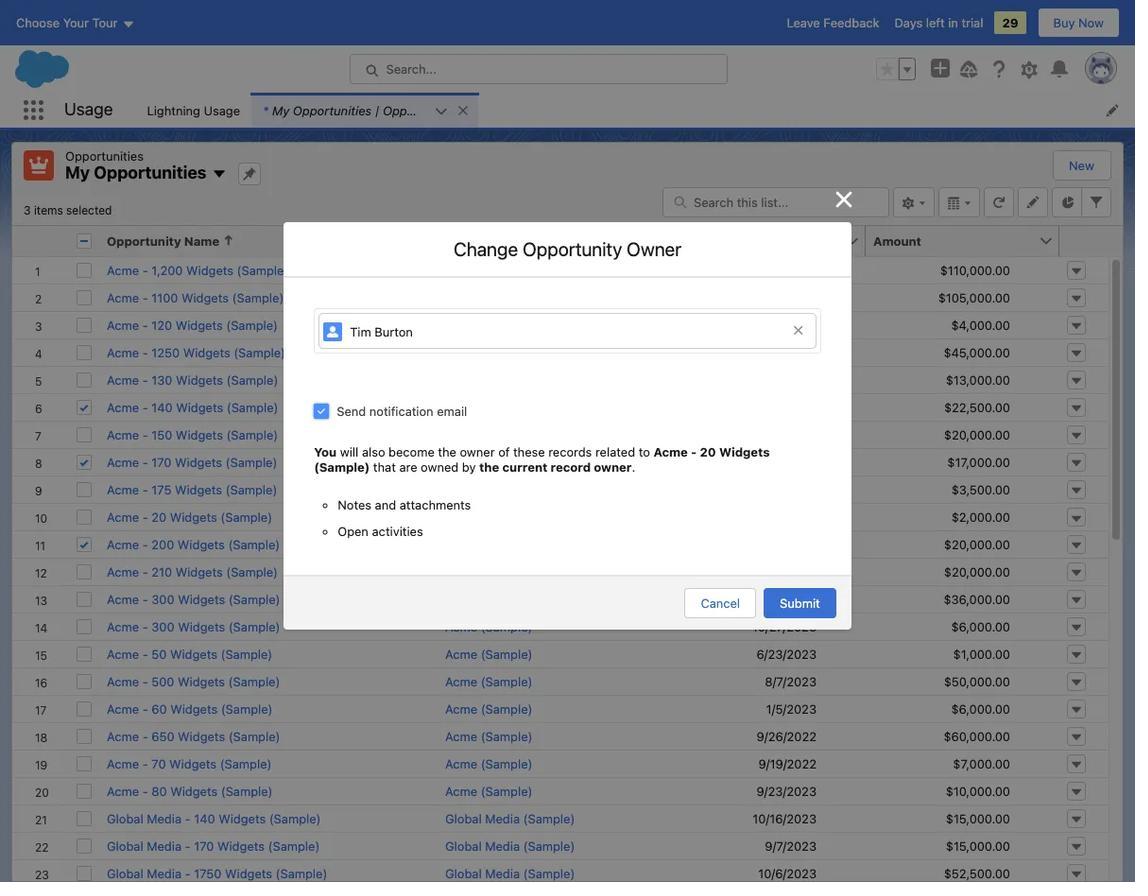 Task type: vqa. For each thing, say whether or not it's contained in the screenshot.
"search box" inside My Opportunities|Opportunities|List View element
yes



Task type: describe. For each thing, give the bounding box(es) containing it.
item number element
[[12, 225, 69, 257]]

my inside list item
[[272, 103, 290, 118]]

new
[[1069, 158, 1095, 173]]

feedback
[[824, 15, 880, 30]]

widgets for "acme - 200 widgets (sample)" "link" at the left bottom of page
[[178, 537, 225, 552]]

become
[[389, 444, 435, 459]]

acme for the acme - 130 widgets (sample) link
[[107, 372, 139, 387]]

owner
[[627, 238, 682, 260]]

13 acme (sample) from the top
[[445, 783, 533, 798]]

1250
[[152, 345, 180, 360]]

widgets for acme - 120 widgets (sample) 'link' on the top of the page
[[176, 317, 223, 332]]

- for acme - 50 widgets (sample) "link" at left bottom
[[142, 646, 148, 661]]

50
[[152, 646, 167, 661]]

acme - 60 widgets (sample) link
[[107, 701, 273, 716]]

widgets inside acme - 20 widgets (sample)
[[719, 444, 770, 459]]

text default image
[[457, 104, 470, 117]]

action image
[[1060, 225, 1109, 256]]

9/7/2023
[[765, 838, 817, 853]]

1 acme (sample) from the top
[[445, 262, 533, 277]]

4 acme (sample) link from the top
[[445, 454, 533, 469]]

acme for acme - 1250 widgets (sample) link
[[107, 345, 139, 360]]

account
[[445, 233, 496, 248]]

acme for tenth acme (sample) link from the bottom of the my opportunities grid
[[445, 454, 478, 469]]

widgets for acme - 175 widgets (sample) link
[[175, 482, 222, 497]]

global media - 1750 widgets (sample) link
[[107, 866, 327, 881]]

3 global media (sample) from the top
[[445, 866, 575, 881]]

7 acme (sample) from the top
[[445, 619, 533, 634]]

5 acme (sample) link from the top
[[445, 509, 533, 524]]

acme for acme - 150 widgets (sample) 'link'
[[107, 427, 139, 442]]

- for acme - 1,200 widgets (sample) link
[[142, 262, 148, 277]]

3 global media (sample) link from the top
[[445, 866, 575, 881]]

acme for second acme (sample) link
[[445, 345, 478, 360]]

acme inside acme - 20 widgets (sample)
[[654, 444, 688, 459]]

global media (sample) link for 9/7/2023
[[445, 838, 575, 853]]

10 acme (sample) link from the top
[[445, 701, 533, 716]]

1 acme (sample) link from the top
[[445, 262, 533, 277]]

media for third the "global media (sample)" link from the top of the my opportunities grid
[[485, 866, 520, 881]]

buy now
[[1054, 15, 1104, 30]]

- down acme - 80 widgets (sample)
[[185, 811, 191, 826]]

name for opportunity name
[[184, 233, 220, 248]]

acme - 130 widgets (sample)
[[107, 372, 278, 387]]

widgets for acme - 650 widgets (sample) link
[[178, 728, 225, 744]]

acme - 130 widgets (sample) link
[[107, 372, 278, 387]]

acme for acme - 1,200 widgets (sample) link
[[107, 262, 139, 277]]

display as table image
[[939, 187, 980, 217]]

acme - 150 widgets (sample) link
[[107, 427, 278, 442]]

acme for acme - 120 widgets (sample) 'link' on the top of the page
[[107, 317, 139, 332]]

widgets for the acme - 130 widgets (sample) link
[[176, 372, 223, 387]]

- for acme - 1250 widgets (sample) link
[[142, 345, 148, 360]]

widgets for 1st acme - 300 widgets (sample) link from the bottom of the my opportunities grid
[[178, 619, 225, 634]]

date
[[724, 233, 752, 248]]

10/21/2023
[[753, 317, 817, 332]]

* my opportunities | opportunities
[[263, 103, 462, 118]]

acme for 6th acme (sample) link from the top of the my opportunities grid
[[445, 564, 478, 579]]

10/24/2023
[[751, 262, 817, 277]]

open activities
[[338, 523, 423, 539]]

11 acme (sample) from the top
[[445, 728, 533, 744]]

widgets for the acme - 70 widgets (sample) link
[[169, 756, 217, 771]]

close date button
[[679, 225, 845, 256]]

trial
[[962, 15, 984, 30]]

- for "acme - 140 widgets (sample)" link
[[142, 399, 148, 415]]

notes and attachments
[[338, 497, 471, 512]]

0 vertical spatial 170
[[152, 454, 172, 469]]

group containing notes and attachments
[[338, 497, 798, 539]]

opportunity name button
[[99, 225, 417, 256]]

1 vertical spatial my
[[65, 163, 90, 182]]

3 items selected
[[24, 203, 112, 217]]

5 acme (sample) from the top
[[445, 509, 533, 524]]

acme - 70 widgets (sample)
[[107, 756, 272, 771]]

in
[[949, 15, 959, 30]]

3 acme (sample) from the top
[[445, 399, 533, 415]]

cell for acme - 150 widgets (sample)
[[438, 420, 679, 448]]

10 acme (sample) from the top
[[445, 701, 533, 716]]

to
[[639, 444, 650, 459]]

$36,000.00
[[944, 591, 1011, 607]]

acme - 1250 widgets (sample) link
[[107, 345, 286, 360]]

cell for acme - 200 widgets (sample)
[[438, 530, 679, 557]]

acme - 1,200 widgets (sample) link
[[107, 262, 289, 277]]

1750
[[194, 866, 222, 881]]

2 300 from the top
[[152, 619, 175, 634]]

global media (sample) for 9/7/2023
[[445, 838, 575, 853]]

acme for 1st acme (sample) link from the bottom of the my opportunities grid
[[445, 783, 478, 798]]

2 6/23/2023 from the top
[[757, 646, 817, 661]]

$15,000.00 for 10/16/2023
[[946, 811, 1011, 826]]

acme - 60 widgets (sample)
[[107, 701, 273, 716]]

acme - 70 widgets (sample) link
[[107, 756, 272, 771]]

acme for acme - 50 widgets (sample) "link" at left bottom
[[107, 646, 139, 661]]

acme for 9th acme (sample) link from the bottom of the my opportunities grid
[[445, 509, 478, 524]]

owned
[[421, 459, 459, 474]]

80
[[152, 783, 167, 798]]

acme for the acme - 70 widgets (sample) link
[[107, 756, 139, 771]]

account name
[[445, 233, 534, 248]]

global media - 140 widgets (sample) link
[[107, 811, 321, 826]]

acme - 175 widgets (sample) link
[[107, 482, 277, 497]]

leave feedback
[[787, 15, 880, 30]]

left
[[926, 15, 945, 30]]

lightning usage link
[[136, 93, 252, 128]]

are
[[399, 459, 418, 474]]

200
[[152, 537, 174, 552]]

$110,000.00
[[941, 262, 1011, 277]]

acme - 650 widgets (sample) link
[[107, 728, 280, 744]]

close date
[[686, 233, 752, 248]]

cancel button
[[685, 588, 756, 618]]

and
[[375, 497, 396, 512]]

lightning
[[147, 103, 200, 118]]

- for acme - 120 widgets (sample) 'link' on the top of the page
[[142, 317, 148, 332]]

cancel
[[701, 596, 740, 611]]

acme for 11th acme (sample) link from the bottom of the my opportunities grid
[[445, 399, 478, 415]]

that
[[373, 459, 396, 474]]

tim burton
[[350, 324, 413, 339]]

acme for "acme - 140 widgets (sample)" link
[[107, 399, 139, 415]]

media for global media - 140 widgets (sample) link
[[147, 811, 182, 826]]

$105,000.00
[[939, 290, 1011, 305]]

|
[[375, 103, 380, 118]]

$13,000.00
[[946, 372, 1011, 387]]

my opportunities|opportunities|list view element
[[11, 142, 1124, 882]]

the for current
[[479, 459, 499, 474]]

- for acme - 175 widgets (sample) link
[[142, 482, 148, 497]]

acme for 4th acme (sample) link from the bottom
[[445, 701, 478, 716]]

acme - 140 widgets (sample) link
[[107, 399, 278, 415]]

10/2/2023
[[759, 345, 817, 360]]

acme - 120 widgets (sample)
[[107, 317, 278, 332]]

my opportunities
[[65, 163, 207, 182]]

global media - 170 widgets (sample) link
[[107, 838, 320, 853]]

- right to
[[691, 444, 697, 459]]

- down global media - 140 widgets (sample)
[[185, 838, 191, 853]]

widgets for acme - 500 widgets (sample) link on the bottom left of page
[[178, 674, 225, 689]]

2 $6,000.00 from the top
[[952, 701, 1011, 716]]

- for acme - 80 widgets (sample) link
[[142, 783, 148, 798]]

6 acme (sample) link from the top
[[445, 564, 533, 579]]

burton
[[375, 324, 413, 339]]

submit
[[780, 596, 820, 611]]

2 acme - 300 widgets (sample) from the top
[[107, 619, 280, 634]]

Send notification email checkbox
[[314, 404, 329, 419]]

widgets for acme - 150 widgets (sample) 'link'
[[176, 427, 223, 442]]

close date element
[[679, 225, 877, 257]]

acme - 1,200 widgets (sample)
[[107, 262, 289, 277]]

change
[[454, 238, 518, 260]]

0 vertical spatial acme - 20 widgets (sample)
[[314, 444, 770, 474]]

$4,000.00
[[952, 317, 1011, 332]]

lightning usage
[[147, 103, 240, 118]]

list item containing *
[[252, 93, 478, 128]]

Search My Opportunities list view. search field
[[663, 187, 890, 217]]

opportunities up selected
[[65, 148, 144, 164]]

notification
[[369, 404, 434, 419]]

selected
[[66, 203, 112, 217]]

acme for acme - 60 widgets (sample) link
[[107, 701, 139, 716]]

opportunity name element
[[99, 225, 438, 257]]

12/18/2023
[[753, 454, 817, 469]]

acme - 1250 widgets (sample)
[[107, 345, 286, 360]]

by
[[462, 459, 476, 474]]

cell for acme - 300 widgets (sample)
[[438, 585, 679, 612]]

buy
[[1054, 15, 1075, 30]]

0 horizontal spatial usage
[[64, 100, 113, 119]]

action element
[[1060, 225, 1109, 257]]

send notification email
[[337, 404, 467, 419]]

acme for 12th acme (sample) link from the top of the my opportunities grid
[[445, 756, 478, 771]]

12 acme (sample) from the top
[[445, 756, 533, 771]]

acme - 500 widgets (sample) link
[[107, 674, 280, 689]]

acme for acme - 650 widgets (sample) link
[[107, 728, 139, 744]]

acme - 120 widgets (sample) link
[[107, 317, 278, 332]]

email
[[437, 404, 467, 419]]

acme for acme - 1100 widgets (sample) link
[[107, 290, 139, 305]]

1 horizontal spatial owner
[[594, 459, 632, 474]]

widgets for acme - 80 widgets (sample) link
[[170, 783, 218, 798]]

- up the acme - 50 widgets (sample)
[[142, 619, 148, 634]]

my opportunities grid
[[12, 225, 1109, 882]]

- for acme - 650 widgets (sample) link
[[142, 728, 148, 744]]

acme - 80 widgets (sample) link
[[107, 783, 273, 798]]

3 acme (sample) link from the top
[[445, 399, 533, 415]]

acme for 6th acme (sample) link from the bottom of the my opportunities grid
[[445, 646, 478, 661]]

global media (sample) for 10/16/2023
[[445, 811, 575, 826]]

10/16/2023
[[753, 811, 817, 826]]

change opportunity owner
[[454, 238, 682, 260]]

list view controls image
[[893, 187, 935, 217]]



Task type: locate. For each thing, give the bounding box(es) containing it.
1 horizontal spatial the
[[479, 459, 499, 474]]

$10,000.00
[[946, 783, 1011, 798]]

account name button
[[438, 225, 658, 256]]

acme - 175 widgets (sample)
[[107, 482, 277, 497]]

$6,000.00
[[952, 619, 1011, 634], [952, 701, 1011, 716]]

- left 210
[[142, 564, 148, 579]]

1 vertical spatial 6/23/2023
[[757, 646, 817, 661]]

$1,000.00
[[954, 646, 1011, 661]]

0 vertical spatial 300
[[152, 591, 175, 607]]

1 300 from the top
[[152, 591, 175, 607]]

these
[[513, 444, 545, 459]]

group down days
[[876, 58, 916, 80]]

1 global media (sample) link from the top
[[445, 811, 575, 826]]

70
[[152, 756, 166, 771]]

0 vertical spatial 140
[[152, 399, 173, 415]]

2 global media (sample) link from the top
[[445, 838, 575, 853]]

acme - 500 widgets (sample)
[[107, 674, 280, 689]]

0 vertical spatial acme - 300 widgets (sample)
[[107, 591, 280, 607]]

acme - 140 widgets (sample)
[[107, 399, 278, 415]]

1,200
[[152, 262, 183, 277]]

cell for acme - 1100 widgets (sample)
[[438, 283, 679, 311]]

- for acme - 1100 widgets (sample) link
[[142, 290, 148, 305]]

1 horizontal spatial my
[[272, 103, 290, 118]]

6/23/2023 down 10/27/2023
[[757, 646, 817, 661]]

widgets for acme - 50 widgets (sample) "link" at left bottom
[[170, 646, 217, 661]]

11 acme (sample) link from the top
[[445, 728, 533, 744]]

list containing lightning usage
[[136, 93, 1135, 128]]

$20,000.00 for acme - 200 widgets (sample)
[[944, 537, 1011, 552]]

2 acme (sample) from the top
[[445, 345, 533, 360]]

0 vertical spatial $15,000.00
[[946, 811, 1011, 826]]

opportunities down search...
[[383, 103, 462, 118]]

175
[[152, 482, 172, 497]]

name right account
[[499, 233, 534, 248]]

acme for 11th acme (sample) link from the top
[[445, 728, 478, 744]]

0 vertical spatial $20,000.00
[[944, 427, 1011, 442]]

13 acme (sample) link from the top
[[445, 783, 533, 798]]

acme - 300 widgets (sample) link down 'acme - 210 widgets (sample)' 'link'
[[107, 591, 280, 607]]

acme for 1st acme (sample) link
[[445, 262, 478, 277]]

widgets for "acme - 140 widgets (sample)" link
[[176, 399, 223, 415]]

$20,000.00
[[944, 427, 1011, 442], [944, 537, 1011, 552], [944, 564, 1011, 579]]

- up acme - 150 widgets (sample) 'link'
[[142, 399, 148, 415]]

$15,000.00 up $52,500.00
[[946, 838, 1011, 853]]

170
[[152, 454, 172, 469], [194, 838, 214, 853]]

$15,000.00
[[946, 811, 1011, 826], [946, 838, 1011, 853]]

1100
[[152, 290, 178, 305]]

12 acme (sample) link from the top
[[445, 756, 533, 771]]

0 horizontal spatial group
[[338, 497, 798, 539]]

amount element
[[866, 225, 1071, 257]]

acme for acme - 500 widgets (sample) link on the bottom left of page
[[107, 674, 139, 689]]

related
[[596, 444, 635, 459]]

1 horizontal spatial opportunity
[[523, 238, 622, 260]]

acme - 80 widgets (sample)
[[107, 783, 273, 798]]

widgets for acme - 60 widgets (sample) link
[[170, 701, 218, 716]]

the right by
[[479, 459, 499, 474]]

acme for 7th acme (sample) link from the bottom of the my opportunities grid
[[445, 619, 478, 634]]

1 vertical spatial global media (sample) link
[[445, 838, 575, 853]]

name up acme - 1,200 widgets (sample) link
[[184, 233, 220, 248]]

cell
[[69, 225, 99, 257], [438, 283, 679, 311], [438, 311, 679, 338], [438, 365, 679, 393], [438, 420, 679, 448], [438, 530, 679, 557], [438, 585, 679, 612]]

1 vertical spatial 170
[[194, 838, 214, 853]]

send
[[337, 404, 366, 419]]

- for acme - 60 widgets (sample) link
[[142, 701, 148, 716]]

500
[[152, 674, 174, 689]]

.
[[632, 459, 636, 474]]

0 vertical spatial global media (sample)
[[445, 811, 575, 826]]

None search field
[[663, 187, 890, 217]]

0 horizontal spatial 20
[[152, 509, 167, 524]]

- up acme - 175 widgets (sample)
[[142, 454, 148, 469]]

media for global media - 1750 widgets (sample) 'link'
[[147, 866, 182, 881]]

- for acme - 150 widgets (sample) 'link'
[[142, 427, 148, 442]]

1 vertical spatial acme - 300 widgets (sample) link
[[107, 619, 280, 634]]

20 down 175
[[152, 509, 167, 524]]

1 horizontal spatial 140
[[194, 811, 215, 826]]

acme for "acme - 200 widgets (sample)" "link" at the left bottom of page
[[107, 537, 139, 552]]

acme - 170 widgets (sample)
[[107, 454, 277, 469]]

170 up 1750
[[194, 838, 214, 853]]

1 vertical spatial global media (sample)
[[445, 838, 575, 853]]

widgets for acme - 1250 widgets (sample) link
[[183, 345, 230, 360]]

1 horizontal spatial 20
[[700, 444, 716, 459]]

you will also become the owner of these records related to
[[314, 444, 654, 459]]

list
[[136, 93, 1135, 128]]

0 vertical spatial 20
[[700, 444, 716, 459]]

owner left to
[[594, 459, 632, 474]]

account name element
[[438, 225, 690, 257]]

global media - 140 widgets (sample)
[[107, 811, 321, 826]]

6 acme (sample) from the top
[[445, 564, 533, 579]]

$3,500.00
[[952, 482, 1011, 497]]

0 horizontal spatial owner
[[460, 444, 495, 459]]

1 horizontal spatial acme - 20 widgets (sample)
[[314, 444, 770, 474]]

6/23/2023 up the '12/19/2022'
[[757, 564, 817, 579]]

acme (sample)
[[445, 262, 533, 277], [445, 345, 533, 360], [445, 399, 533, 415], [445, 454, 533, 469], [445, 509, 533, 524], [445, 564, 533, 579], [445, 619, 533, 634], [445, 646, 533, 661], [445, 674, 533, 689], [445, 701, 533, 716], [445, 728, 533, 744], [445, 756, 533, 771], [445, 783, 533, 798]]

2 acme (sample) link from the top
[[445, 345, 533, 360]]

1 horizontal spatial name
[[499, 233, 534, 248]]

0 horizontal spatial opportunity
[[107, 233, 181, 248]]

$60,000.00
[[944, 728, 1011, 744]]

60
[[152, 701, 167, 716]]

my up the 3 items selected on the left top of the page
[[65, 163, 90, 182]]

1 global media (sample) from the top
[[445, 811, 575, 826]]

amount
[[874, 233, 922, 248]]

widgets
[[186, 262, 234, 277], [182, 290, 229, 305], [176, 317, 223, 332], [183, 345, 230, 360], [176, 372, 223, 387], [176, 399, 223, 415], [176, 427, 223, 442], [719, 444, 770, 459], [175, 454, 222, 469], [175, 482, 222, 497], [170, 509, 217, 524], [178, 537, 225, 552], [176, 564, 223, 579], [178, 591, 225, 607], [178, 619, 225, 634], [170, 646, 217, 661], [178, 674, 225, 689], [170, 701, 218, 716], [178, 728, 225, 744], [169, 756, 217, 771], [170, 783, 218, 798], [219, 811, 266, 826], [217, 838, 265, 853], [225, 866, 272, 881]]

1 vertical spatial group
[[338, 497, 798, 539]]

- left 150
[[142, 427, 148, 442]]

- left '70'
[[142, 756, 148, 771]]

widgets for acme - 1100 widgets (sample) link
[[182, 290, 229, 305]]

0 vertical spatial acme - 300 widgets (sample) link
[[107, 591, 280, 607]]

1 vertical spatial acme - 20 widgets (sample)
[[107, 509, 272, 524]]

opportunities left |
[[293, 103, 372, 118]]

1 $15,000.00 from the top
[[946, 811, 1011, 826]]

- for acme - 170 widgets (sample) link
[[142, 454, 148, 469]]

group
[[876, 58, 916, 80], [338, 497, 798, 539]]

- for 'acme - 210 widgets (sample)' 'link'
[[142, 564, 148, 579]]

1 vertical spatial 20
[[152, 509, 167, 524]]

- left 50
[[142, 646, 148, 661]]

widgets for acme - 170 widgets (sample) link
[[175, 454, 222, 469]]

8 acme (sample) from the top
[[445, 646, 533, 661]]

usage left *
[[204, 103, 240, 118]]

acme
[[107, 262, 139, 277], [445, 262, 478, 277], [107, 290, 139, 305], [107, 317, 139, 332], [107, 345, 139, 360], [445, 345, 478, 360], [107, 372, 139, 387], [107, 399, 139, 415], [445, 399, 478, 415], [107, 427, 139, 442], [654, 444, 688, 459], [107, 454, 139, 469], [445, 454, 478, 469], [107, 482, 139, 497], [107, 509, 139, 524], [445, 509, 478, 524], [107, 537, 139, 552], [107, 564, 139, 579], [445, 564, 478, 579], [107, 591, 139, 607], [107, 619, 139, 634], [445, 619, 478, 634], [107, 646, 139, 661], [445, 646, 478, 661], [107, 674, 139, 689], [445, 674, 478, 689], [107, 701, 139, 716], [445, 701, 478, 716], [107, 728, 139, 744], [445, 728, 478, 744], [107, 756, 139, 771], [445, 756, 478, 771], [107, 783, 139, 798], [445, 783, 478, 798]]

1 acme - 300 widgets (sample) link from the top
[[107, 591, 280, 607]]

acme - 300 widgets (sample) link
[[107, 591, 280, 607], [107, 619, 280, 634]]

media
[[147, 811, 182, 826], [485, 811, 520, 826], [147, 838, 182, 853], [485, 838, 520, 853], [147, 866, 182, 881], [485, 866, 520, 881]]

- left 80
[[142, 783, 148, 798]]

acme - 210 widgets (sample) link
[[107, 564, 278, 579]]

acme for acme - 175 widgets (sample) link
[[107, 482, 139, 497]]

owner left of
[[460, 444, 495, 459]]

cell for acme - 120 widgets (sample)
[[438, 311, 679, 338]]

- down 'acme - 210 widgets (sample)' 'link'
[[142, 591, 148, 607]]

$20,000.00 for acme - 150 widgets (sample)
[[944, 427, 1011, 442]]

search... button
[[349, 54, 728, 84]]

12/19/2022
[[753, 591, 817, 607]]

media for 9/7/2023 the "global media (sample)" link
[[485, 838, 520, 853]]

now
[[1079, 15, 1104, 30]]

0 horizontal spatial the
[[438, 444, 457, 459]]

9 acme (sample) link from the top
[[445, 674, 533, 689]]

list item
[[252, 93, 478, 128]]

0 vertical spatial group
[[876, 58, 916, 80]]

- left 175
[[142, 482, 148, 497]]

acme for acme - 80 widgets (sample) link
[[107, 783, 139, 798]]

150
[[152, 427, 172, 442]]

current
[[503, 459, 548, 474]]

1 $20,000.00 from the top
[[944, 427, 1011, 442]]

2 vertical spatial global media (sample)
[[445, 866, 575, 881]]

- down acme - 175 widgets (sample)
[[142, 509, 148, 524]]

0 horizontal spatial 140
[[152, 399, 173, 415]]

acme for fifth acme (sample) link from the bottom
[[445, 674, 478, 689]]

$15,000.00 for 9/7/2023
[[946, 838, 1011, 853]]

- for "acme - 200 widgets (sample)" "link" at the left bottom of page
[[142, 537, 148, 552]]

widgets for acme - 1,200 widgets (sample) link
[[186, 262, 234, 277]]

opportunities down lightning
[[94, 163, 207, 182]]

1 name from the left
[[184, 233, 220, 248]]

acme - 50 widgets (sample) link
[[107, 646, 273, 661]]

300 down 210
[[152, 591, 175, 607]]

0 horizontal spatial 170
[[152, 454, 172, 469]]

140
[[152, 399, 173, 415], [194, 811, 215, 826]]

20 right to
[[700, 444, 716, 459]]

$6,000.00 up the $1,000.00 at the right bottom
[[952, 619, 1011, 634]]

- left 1250
[[142, 345, 148, 360]]

140 down 130
[[152, 399, 173, 415]]

tim burton link
[[319, 313, 817, 348]]

0 vertical spatial 6/23/2023
[[757, 564, 817, 579]]

300 up 50
[[152, 619, 175, 634]]

0 horizontal spatial name
[[184, 233, 220, 248]]

1 vertical spatial $15,000.00
[[946, 838, 1011, 853]]

opportunity up 1,200 at the top of page
[[107, 233, 181, 248]]

acme - 200 widgets (sample) link
[[107, 537, 280, 552]]

- left 1100
[[142, 290, 148, 305]]

- left 500
[[142, 674, 148, 689]]

9 acme (sample) from the top
[[445, 674, 533, 689]]

acme - 170 widgets (sample) link
[[107, 454, 277, 469]]

acme for the acme - 20 widgets (sample) link
[[107, 509, 139, 524]]

4 acme (sample) from the top
[[445, 454, 533, 469]]

tim
[[350, 324, 371, 339]]

1 vertical spatial 140
[[194, 811, 215, 826]]

cell for acme - 130 widgets (sample)
[[438, 365, 679, 393]]

widgets for 'acme - 210 widgets (sample)' 'link'
[[176, 564, 223, 579]]

amount button
[[866, 225, 1039, 256]]

acme - 300 widgets (sample) up the acme - 50 widgets (sample)
[[107, 619, 280, 634]]

0 vertical spatial global media (sample) link
[[445, 811, 575, 826]]

opportunity name
[[107, 233, 220, 248]]

acme - 650 widgets (sample)
[[107, 728, 280, 744]]

1 horizontal spatial group
[[876, 58, 916, 80]]

usage inside lightning usage link
[[204, 103, 240, 118]]

acme - 150 widgets (sample)
[[107, 427, 278, 442]]

1 $6,000.00 from the top
[[952, 619, 1011, 634]]

acme - 300 widgets (sample) link up the acme - 50 widgets (sample)
[[107, 619, 280, 634]]

2 acme - 300 widgets (sample) link from the top
[[107, 619, 280, 634]]

items
[[34, 203, 63, 217]]

group down record
[[338, 497, 798, 539]]

$15,000.00 down $10,000.00 at the bottom of page
[[946, 811, 1011, 826]]

1 horizontal spatial 170
[[194, 838, 214, 853]]

acme for 'acme - 210 widgets (sample)' 'link'
[[107, 564, 139, 579]]

- left 1,200 at the top of page
[[142, 262, 148, 277]]

- left 60
[[142, 701, 148, 716]]

opportunity up 'tim burton' link at the top of page
[[523, 238, 622, 260]]

the
[[438, 444, 457, 459], [479, 459, 499, 474]]

that are owned by the current record owner .
[[370, 459, 636, 474]]

$20,000.00 down $2,000.00
[[944, 537, 1011, 552]]

usage
[[64, 100, 113, 119], [204, 103, 240, 118]]

2 $20,000.00 from the top
[[944, 537, 1011, 552]]

0 horizontal spatial my
[[65, 163, 90, 182]]

opportunity inside button
[[107, 233, 181, 248]]

global media - 1750 widgets (sample)
[[107, 866, 327, 881]]

widgets for first acme - 300 widgets (sample) link
[[178, 591, 225, 607]]

- for the acme - 130 widgets (sample) link
[[142, 372, 148, 387]]

- left 120
[[142, 317, 148, 332]]

$20,000.00 up $36,000.00
[[944, 564, 1011, 579]]

$52,500.00
[[944, 866, 1011, 881]]

name for account name
[[499, 233, 534, 248]]

my opportunities status
[[24, 203, 112, 217]]

1 vertical spatial $6,000.00
[[952, 701, 1011, 716]]

- left 1750
[[185, 866, 191, 881]]

media for 10/16/2023 the "global media (sample)" link
[[485, 811, 520, 826]]

- left 650
[[142, 728, 148, 744]]

0 vertical spatial $6,000.00
[[952, 619, 1011, 634]]

- left 200
[[142, 537, 148, 552]]

record
[[551, 459, 591, 474]]

- for acme - 500 widgets (sample) link on the bottom left of page
[[142, 674, 148, 689]]

also
[[362, 444, 385, 459]]

2 vertical spatial global media (sample) link
[[445, 866, 575, 881]]

20 inside acme - 20 widgets (sample)
[[700, 444, 716, 459]]

1 horizontal spatial usage
[[204, 103, 240, 118]]

2 name from the left
[[499, 233, 534, 248]]

0 horizontal spatial acme - 20 widgets (sample)
[[107, 509, 272, 524]]

*
[[263, 103, 268, 118]]

global media (sample) link for 10/16/2023
[[445, 811, 575, 826]]

210
[[152, 564, 172, 579]]

item number image
[[12, 225, 69, 256]]

(sample) inside acme - 20 widgets (sample)
[[314, 459, 370, 474]]

inverse image
[[833, 188, 855, 211]]

acme - 200 widgets (sample)
[[107, 537, 280, 552]]

acme - 300 widgets (sample) down 'acme - 210 widgets (sample)' 'link'
[[107, 591, 280, 607]]

media for the global media - 170 widgets (sample) link at the bottom left
[[147, 838, 182, 853]]

acme for acme - 170 widgets (sample) link
[[107, 454, 139, 469]]

- for the acme - 20 widgets (sample) link
[[142, 509, 148, 524]]

1 vertical spatial 300
[[152, 619, 175, 634]]

2 $15,000.00 from the top
[[946, 838, 1011, 853]]

20 inside my opportunities grid
[[152, 509, 167, 524]]

acme - 1100 widgets (sample)
[[107, 290, 284, 305]]

1 6/23/2023 from the top
[[757, 564, 817, 579]]

300
[[152, 591, 175, 607], [152, 619, 175, 634]]

- for the acme - 70 widgets (sample) link
[[142, 756, 148, 771]]

120
[[152, 317, 172, 332]]

0 vertical spatial my
[[272, 103, 290, 118]]

9/23/2023
[[757, 783, 817, 798]]

usage up my opportunities
[[64, 100, 113, 119]]

3 $20,000.00 from the top
[[944, 564, 1011, 579]]

search...
[[386, 61, 437, 77]]

the left by
[[438, 444, 457, 459]]

170 up 175
[[152, 454, 172, 469]]

6/23/2023
[[757, 564, 817, 579], [757, 646, 817, 661]]

opportunity
[[107, 233, 181, 248], [523, 238, 622, 260]]

acme - 20 widgets (sample) inside my opportunities grid
[[107, 509, 272, 524]]

2 global media (sample) from the top
[[445, 838, 575, 853]]

1 vertical spatial acme - 300 widgets (sample)
[[107, 619, 280, 634]]

7 acme (sample) link from the top
[[445, 619, 533, 634]]

$6,000.00 down the $50,000.00
[[952, 701, 1011, 716]]

$17,000.00
[[948, 454, 1011, 469]]

1 vertical spatial $20,000.00
[[944, 537, 1011, 552]]

acme - 210 widgets (sample)
[[107, 564, 278, 579]]

my right *
[[272, 103, 290, 118]]

of
[[498, 444, 510, 459]]

widgets for the acme - 20 widgets (sample) link
[[170, 509, 217, 524]]

2 vertical spatial $20,000.00
[[944, 564, 1011, 579]]

attachments
[[400, 497, 471, 512]]

140 up the global media - 170 widgets (sample) link at the bottom left
[[194, 811, 215, 826]]

$20,000.00 down '$22,500.00'
[[944, 427, 1011, 442]]

the for owner
[[438, 444, 457, 459]]

$50,000.00
[[944, 674, 1011, 689]]

buy now button
[[1038, 8, 1120, 38]]

1 acme - 300 widgets (sample) from the top
[[107, 591, 280, 607]]

- left 130
[[142, 372, 148, 387]]

8 acme (sample) link from the top
[[445, 646, 533, 661]]



